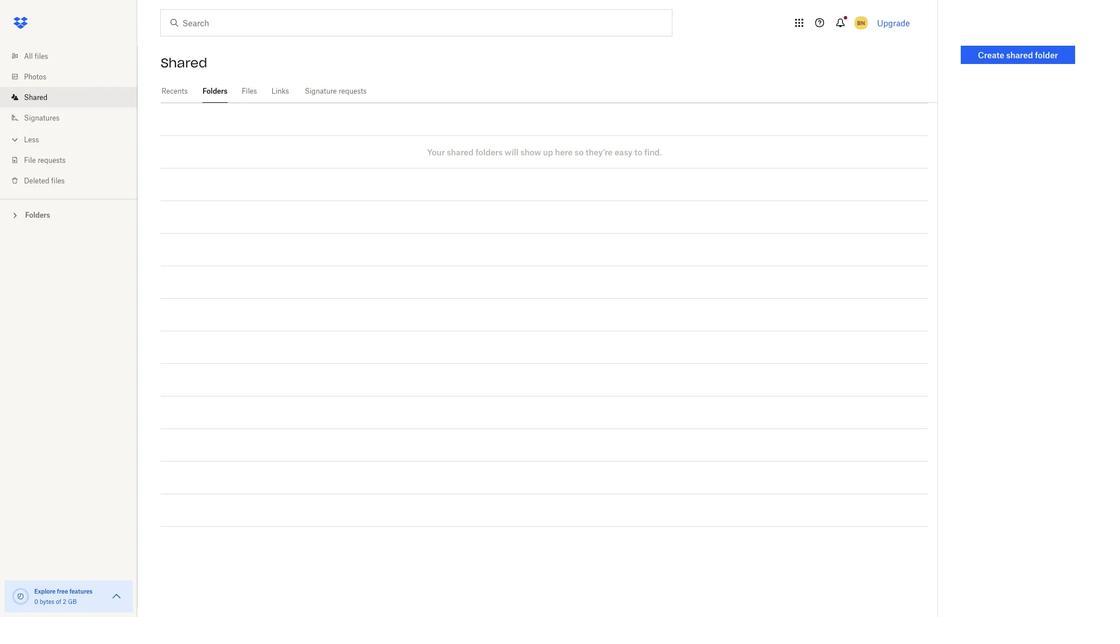Task type: locate. For each thing, give the bounding box(es) containing it.
upgrade link
[[878, 18, 910, 28]]

recents
[[162, 87, 188, 96]]

shared for create
[[1007, 50, 1034, 60]]

folders
[[476, 147, 503, 157]]

shared left folder
[[1007, 50, 1034, 60]]

all files
[[24, 52, 48, 60]]

shared
[[161, 55, 207, 71], [24, 93, 47, 102]]

1 horizontal spatial files
[[51, 177, 65, 185]]

shared right your at the top
[[447, 147, 474, 157]]

0 horizontal spatial shared
[[447, 147, 474, 157]]

0
[[34, 599, 38, 606]]

2
[[63, 599, 66, 606]]

shared up the recents link
[[161, 55, 207, 71]]

list
[[0, 39, 137, 199]]

upgrade
[[878, 18, 910, 28]]

signatures
[[24, 114, 60, 122]]

quota usage element
[[11, 588, 30, 607]]

1 horizontal spatial folders
[[203, 87, 228, 96]]

1 vertical spatial folders
[[25, 211, 50, 220]]

1 vertical spatial shared
[[24, 93, 47, 102]]

dropbox image
[[9, 11, 32, 34]]

requests right 'file'
[[38, 156, 66, 165]]

requests right signature
[[339, 87, 367, 96]]

1 vertical spatial shared
[[447, 147, 474, 157]]

0 horizontal spatial shared
[[24, 93, 47, 102]]

1 horizontal spatial requests
[[339, 87, 367, 96]]

shared
[[1007, 50, 1034, 60], [447, 147, 474, 157]]

0 vertical spatial requests
[[339, 87, 367, 96]]

links
[[272, 87, 289, 96]]

requests inside tab list
[[339, 87, 367, 96]]

file
[[24, 156, 36, 165]]

folders inside button
[[25, 211, 50, 220]]

bn
[[858, 19, 865, 26]]

files right all
[[35, 52, 48, 60]]

requests for file requests
[[38, 156, 66, 165]]

file requests
[[24, 156, 66, 165]]

shared inside button
[[1007, 50, 1034, 60]]

files
[[35, 52, 48, 60], [51, 177, 65, 185]]

0 vertical spatial shared
[[161, 55, 207, 71]]

0 vertical spatial files
[[35, 52, 48, 60]]

0 horizontal spatial files
[[35, 52, 48, 60]]

photos link
[[9, 66, 137, 87]]

shared inside 'link'
[[24, 93, 47, 102]]

folders
[[203, 87, 228, 96], [25, 211, 50, 220]]

deleted
[[24, 177, 49, 185]]

1 vertical spatial requests
[[38, 156, 66, 165]]

recents link
[[161, 80, 189, 101]]

files right deleted on the top left of the page
[[51, 177, 65, 185]]

links link
[[271, 80, 290, 101]]

1 vertical spatial files
[[51, 177, 65, 185]]

tab list containing recents
[[161, 80, 938, 103]]

free
[[57, 589, 68, 596]]

folders down deleted on the top left of the page
[[25, 211, 50, 220]]

file requests link
[[9, 150, 137, 171]]

bn button
[[852, 14, 871, 32]]

less
[[24, 135, 39, 144]]

shared down photos
[[24, 93, 47, 102]]

0 horizontal spatial requests
[[38, 156, 66, 165]]

create shared folder
[[978, 50, 1059, 60]]

files for deleted files
[[51, 177, 65, 185]]

your shared folders will show up here so they're easy to find.
[[427, 147, 662, 157]]

0 vertical spatial shared
[[1007, 50, 1034, 60]]

tab list
[[161, 80, 938, 103]]

1 horizontal spatial shared
[[1007, 50, 1034, 60]]

folders left 'files'
[[203, 87, 228, 96]]

files for all files
[[35, 52, 48, 60]]

of
[[56, 599, 61, 606]]

requests
[[339, 87, 367, 96], [38, 156, 66, 165]]

up
[[543, 147, 553, 157]]

requests for signature requests
[[339, 87, 367, 96]]

0 horizontal spatial folders
[[25, 211, 50, 220]]

requests inside list
[[38, 156, 66, 165]]

signature requests
[[305, 87, 367, 96]]



Task type: describe. For each thing, give the bounding box(es) containing it.
create
[[978, 50, 1005, 60]]

features
[[69, 589, 93, 596]]

signature requests link
[[303, 80, 369, 101]]

easy
[[615, 147, 633, 157]]

here
[[555, 147, 573, 157]]

gb
[[68, 599, 77, 606]]

folders link
[[202, 80, 228, 101]]

files
[[242, 87, 257, 96]]

0 vertical spatial folders
[[203, 87, 228, 96]]

explore
[[34, 589, 56, 596]]

show
[[521, 147, 541, 157]]

folder
[[1036, 50, 1059, 60]]

signatures link
[[9, 108, 137, 128]]

create shared folder button
[[961, 46, 1076, 64]]

deleted files link
[[9, 171, 137, 191]]

1 horizontal spatial shared
[[161, 55, 207, 71]]

all files link
[[9, 46, 137, 66]]

all
[[24, 52, 33, 60]]

shared link
[[9, 87, 137, 108]]

to
[[635, 147, 643, 157]]

they're
[[586, 147, 613, 157]]

folders button
[[0, 207, 137, 223]]

explore free features 0 bytes of 2 gb
[[34, 589, 93, 606]]

list containing all files
[[0, 39, 137, 199]]

bytes
[[40, 599, 54, 606]]

shared for your
[[447, 147, 474, 157]]

shared list item
[[0, 87, 137, 108]]

will
[[505, 147, 519, 157]]

your
[[427, 147, 445, 157]]

so
[[575, 147, 584, 157]]

Search in folder "Dropbox" text field
[[183, 17, 649, 29]]

files link
[[242, 80, 258, 101]]

less image
[[9, 134, 21, 146]]

signature
[[305, 87, 337, 96]]

photos
[[24, 72, 46, 81]]

deleted files
[[24, 177, 65, 185]]

find.
[[645, 147, 662, 157]]



Task type: vqa. For each thing, say whether or not it's contained in the screenshot.
second LINK from the top
no



